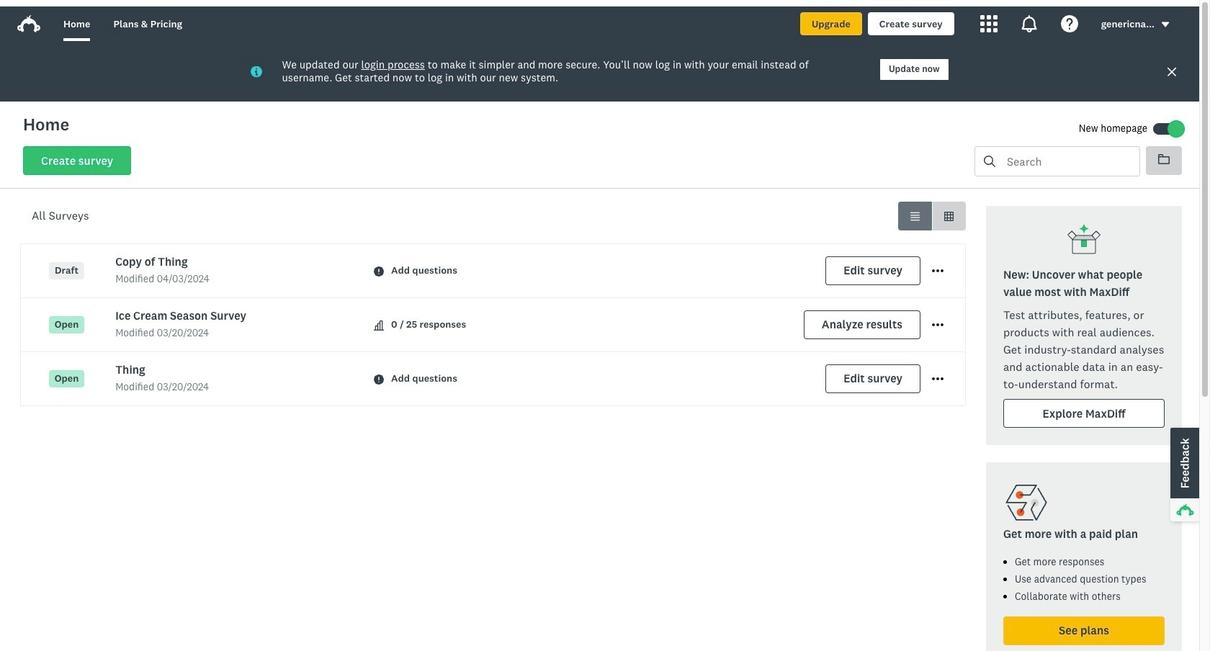 Task type: describe. For each thing, give the bounding box(es) containing it.
help icon image
[[1061, 9, 1078, 26]]

2 open menu image from the top
[[932, 263, 944, 266]]

response based pricing icon image
[[1003, 473, 1050, 519]]

1 brand logo image from the top
[[17, 6, 40, 29]]

2 open menu image from the top
[[932, 367, 944, 378]]

search image
[[984, 149, 996, 161]]

max diff icon image
[[1067, 217, 1101, 251]]



Task type: locate. For each thing, give the bounding box(es) containing it.
open menu image
[[932, 259, 944, 270], [932, 263, 944, 266]]

2 brand logo image from the top
[[17, 9, 40, 26]]

2 folders image from the top
[[1158, 148, 1170, 158]]

warning image
[[374, 260, 384, 270], [374, 368, 384, 378]]

2 warning image from the top
[[374, 368, 384, 378]]

dropdown arrow icon image
[[1160, 13, 1171, 23], [1162, 16, 1169, 21]]

1 folders image from the top
[[1158, 147, 1170, 158]]

1 open menu image from the top
[[932, 313, 944, 324]]

brand logo image
[[17, 6, 40, 29], [17, 9, 40, 26]]

0 vertical spatial open menu image
[[932, 313, 944, 324]]

response count image
[[374, 314, 384, 324], [374, 314, 384, 324]]

folders image
[[1158, 147, 1170, 158], [1158, 148, 1170, 158]]

1 vertical spatial warning image
[[374, 368, 384, 378]]

Search text field
[[996, 140, 1140, 169]]

products icon image
[[980, 9, 997, 26], [980, 9, 997, 26]]

1 open menu image from the top
[[932, 259, 944, 270]]

x image
[[1166, 59, 1178, 71]]

1 vertical spatial open menu image
[[932, 367, 944, 378]]

1 warning image from the top
[[374, 260, 384, 270]]

open menu image
[[932, 313, 944, 324], [932, 367, 944, 378]]

search image
[[984, 149, 996, 161]]

notification center icon image
[[1020, 9, 1038, 26]]

0 vertical spatial warning image
[[374, 260, 384, 270]]

group
[[898, 195, 966, 224]]



Task type: vqa. For each thing, say whether or not it's contained in the screenshot.
General High School Satisfaction Template image
no



